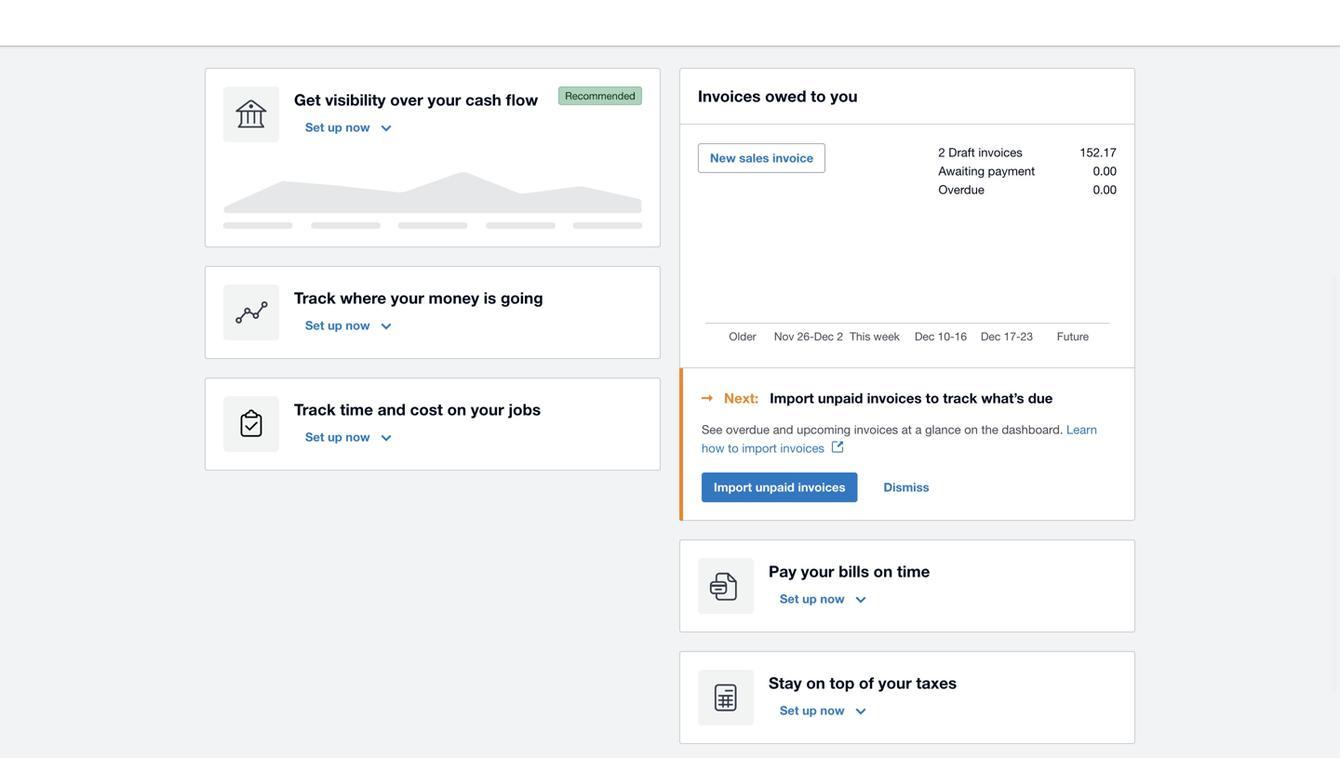 Task type: vqa. For each thing, say whether or not it's contained in the screenshot.
the leftmost unpaid
yes



Task type: describe. For each thing, give the bounding box(es) containing it.
due
[[1028, 390, 1053, 407]]

set for stay on top of your taxes
[[780, 704, 799, 718]]

on right bills
[[874, 562, 893, 581]]

0.00 for overdue
[[1093, 183, 1117, 197]]

now for stay on top of your taxes
[[820, 704, 845, 718]]

up for stay on top of your taxes
[[802, 704, 817, 718]]

import for import unpaid invoices
[[714, 480, 752, 495]]

invoices for import unpaid invoices to track what's due
[[867, 390, 922, 407]]

up for pay your bills on time
[[802, 592, 817, 606]]

your right of
[[878, 674, 912, 693]]

track for track time and cost on your jobs
[[294, 400, 336, 419]]

0 horizontal spatial time
[[340, 400, 373, 419]]

awaiting payment link
[[939, 164, 1035, 178]]

set up now button for track time and cost on your jobs
[[294, 423, 403, 452]]

the
[[981, 423, 998, 437]]

set up now button for track where your money is going
[[294, 311, 403, 341]]

152.17 link
[[1080, 145, 1117, 160]]

draft
[[949, 145, 975, 160]]

your right where
[[391, 289, 424, 307]]

your right over
[[428, 90, 461, 109]]

overdue
[[939, 183, 984, 197]]

cash
[[465, 90, 502, 109]]

dismiss
[[884, 480, 929, 495]]

taxes icon image
[[698, 670, 754, 726]]

now for track where your money is going
[[346, 318, 370, 333]]

import unpaid invoices to track what's due
[[770, 390, 1053, 407]]

jobs
[[509, 400, 541, 419]]

track time and cost on your jobs
[[294, 400, 541, 419]]

projects icon image
[[223, 397, 279, 452]]

set up now for track where your money is going
[[305, 318, 370, 333]]

banking icon image
[[223, 87, 279, 142]]

import for import unpaid invoices to track what's due
[[770, 390, 814, 407]]

set down get
[[305, 120, 324, 135]]

stay on top of your taxes
[[769, 674, 957, 693]]

overdue
[[726, 423, 770, 437]]

going
[[501, 289, 543, 307]]

you
[[830, 87, 858, 105]]

set up now for track time and cost on your jobs
[[305, 430, 370, 444]]

new sales invoice button
[[698, 143, 826, 173]]

set up now button down visibility
[[294, 113, 403, 142]]

bills
[[839, 562, 869, 581]]

payment
[[988, 164, 1035, 178]]

learn how to import invoices
[[702, 423, 1097, 456]]

your right pay
[[801, 562, 834, 581]]

0.00 link for awaiting payment
[[1093, 164, 1117, 178]]

up for track where your money is going
[[328, 318, 342, 333]]

on left the top
[[806, 674, 825, 693]]

over
[[390, 90, 423, 109]]

your left jobs
[[471, 400, 504, 419]]

set up now down visibility
[[305, 120, 370, 135]]

on left the
[[964, 423, 978, 437]]

0.00 for awaiting payment
[[1093, 164, 1117, 178]]

recommended icon image
[[558, 87, 642, 105]]

2
[[939, 145, 945, 160]]

pay your bills on time
[[769, 562, 930, 581]]

and for overdue
[[773, 423, 793, 437]]

invoice
[[773, 151, 814, 165]]

1 horizontal spatial time
[[897, 562, 930, 581]]

is
[[484, 289, 496, 307]]

invoices inside learn how to import invoices
[[780, 441, 825, 456]]

import
[[742, 441, 777, 456]]

invoices owed to you
[[698, 87, 858, 105]]

now for track time and cost on your jobs
[[346, 430, 370, 444]]

heading containing next:
[[702, 387, 1117, 410]]

now down visibility
[[346, 120, 370, 135]]



Task type: locate. For each thing, give the bounding box(es) containing it.
see overdue and upcoming invoices at a glance on the dashboard.
[[702, 423, 1067, 437]]

upcoming
[[797, 423, 851, 437]]

and left cost
[[378, 400, 406, 419]]

now down the 'pay your bills on time'
[[820, 592, 845, 606]]

2 horizontal spatial to
[[926, 390, 939, 407]]

2 0.00 from the top
[[1093, 183, 1117, 197]]

unpaid for import unpaid invoices to track what's due
[[818, 390, 863, 407]]

track right projects icon
[[294, 400, 336, 419]]

get visibility over your cash flow
[[294, 90, 538, 109]]

unpaid for import unpaid invoices
[[755, 480, 795, 495]]

bills icon image
[[698, 559, 754, 614]]

cost
[[410, 400, 443, 419]]

2 track from the top
[[294, 400, 336, 419]]

panel body document containing see overdue and upcoming invoices at a glance on the dashboard.
[[702, 421, 1117, 458]]

stay
[[769, 674, 802, 693]]

import unpaid invoices button
[[702, 473, 858, 503]]

0 horizontal spatial and
[[378, 400, 406, 419]]

set for track where your money is going
[[305, 318, 324, 333]]

1 vertical spatial track
[[294, 400, 336, 419]]

1 vertical spatial 0.00
[[1093, 183, 1117, 197]]

0 horizontal spatial to
[[728, 441, 739, 456]]

and
[[378, 400, 406, 419], [773, 423, 793, 437]]

new
[[710, 151, 736, 165]]

next:
[[724, 390, 759, 407]]

up down stay on top of your taxes
[[802, 704, 817, 718]]

0 vertical spatial import
[[770, 390, 814, 407]]

unpaid
[[818, 390, 863, 407], [755, 480, 795, 495]]

set up now for stay on top of your taxes
[[780, 704, 845, 718]]

set up now button
[[294, 113, 403, 142], [294, 311, 403, 341], [294, 423, 403, 452], [769, 585, 877, 614], [769, 696, 877, 726]]

and inside panel body document
[[773, 423, 793, 437]]

unpaid down import
[[755, 480, 795, 495]]

top
[[830, 674, 855, 693]]

awaiting
[[939, 164, 985, 178]]

1 track from the top
[[294, 289, 336, 307]]

set up now button down the top
[[769, 696, 877, 726]]

set up now down pay
[[780, 592, 845, 606]]

owed
[[765, 87, 806, 105]]

1 vertical spatial import
[[714, 480, 752, 495]]

track money icon image
[[223, 285, 279, 341]]

where
[[340, 289, 386, 307]]

up
[[328, 120, 342, 135], [328, 318, 342, 333], [328, 430, 342, 444], [802, 592, 817, 606], [802, 704, 817, 718]]

overdue link
[[939, 183, 984, 197]]

invoices up see overdue and upcoming invoices at a glance on the dashboard.
[[867, 390, 922, 407]]

now down where
[[346, 318, 370, 333]]

panel body document
[[702, 421, 1117, 458], [702, 421, 1117, 458]]

set up now
[[305, 120, 370, 135], [305, 318, 370, 333], [305, 430, 370, 444], [780, 592, 845, 606], [780, 704, 845, 718]]

0 vertical spatial 0.00 link
[[1093, 164, 1117, 178]]

import inside import unpaid invoices button
[[714, 480, 752, 495]]

1 horizontal spatial to
[[811, 87, 826, 105]]

awaiting payment
[[939, 164, 1035, 178]]

invoices down upcoming
[[780, 441, 825, 456]]

set for pay your bills on time
[[780, 592, 799, 606]]

1 vertical spatial to
[[926, 390, 939, 407]]

set down stay
[[780, 704, 799, 718]]

of
[[859, 674, 874, 693]]

how
[[702, 441, 725, 456]]

import
[[770, 390, 814, 407], [714, 480, 752, 495]]

your
[[428, 90, 461, 109], [391, 289, 424, 307], [471, 400, 504, 419], [801, 562, 834, 581], [878, 674, 912, 693]]

get
[[294, 90, 321, 109]]

up right projects icon
[[328, 430, 342, 444]]

invoices for 2 draft invoices
[[978, 145, 1023, 160]]

to inside learn how to import invoices
[[728, 441, 739, 456]]

1 vertical spatial unpaid
[[755, 480, 795, 495]]

0 vertical spatial unpaid
[[818, 390, 863, 407]]

heading
[[702, 387, 1117, 410]]

0.00 link
[[1093, 164, 1117, 178], [1093, 183, 1117, 197]]

invoices
[[698, 87, 761, 105]]

set up now button down the 'pay your bills on time'
[[769, 585, 877, 614]]

to left you
[[811, 87, 826, 105]]

track
[[294, 289, 336, 307], [294, 400, 336, 419]]

to left track
[[926, 390, 939, 407]]

2 0.00 link from the top
[[1093, 183, 1117, 197]]

dashboard.
[[1002, 423, 1063, 437]]

sales
[[739, 151, 769, 165]]

dismiss button
[[873, 473, 941, 503]]

0 vertical spatial and
[[378, 400, 406, 419]]

invoices owed to you link
[[698, 83, 858, 109]]

set up now down where
[[305, 318, 370, 333]]

2 draft invoices link
[[939, 145, 1023, 160]]

0 horizontal spatial import
[[714, 480, 752, 495]]

to inside the invoices owed to you link
[[811, 87, 826, 105]]

0 vertical spatial 0.00
[[1093, 164, 1117, 178]]

now down track time and cost on your jobs
[[346, 430, 370, 444]]

time
[[340, 400, 373, 419], [897, 562, 930, 581]]

to right how
[[728, 441, 739, 456]]

1 vertical spatial 0.00 link
[[1093, 183, 1117, 197]]

set up now button down where
[[294, 311, 403, 341]]

time left cost
[[340, 400, 373, 419]]

0.00 link for overdue
[[1093, 183, 1117, 197]]

glance
[[925, 423, 961, 437]]

on right cost
[[447, 400, 466, 419]]

1 horizontal spatial import
[[770, 390, 814, 407]]

set
[[305, 120, 324, 135], [305, 318, 324, 333], [305, 430, 324, 444], [780, 592, 799, 606], [780, 704, 799, 718]]

invoices for import unpaid invoices
[[798, 480, 846, 495]]

money
[[429, 289, 479, 307]]

unpaid inside import unpaid invoices button
[[755, 480, 795, 495]]

set right the track money icon
[[305, 318, 324, 333]]

what's
[[981, 390, 1024, 407]]

import unpaid invoices
[[714, 480, 846, 495]]

import down how
[[714, 480, 752, 495]]

up down visibility
[[328, 120, 342, 135]]

1 horizontal spatial and
[[773, 423, 793, 437]]

set right projects icon
[[305, 430, 324, 444]]

opens in a new tab image
[[832, 442, 843, 453]]

import up upcoming
[[770, 390, 814, 407]]

2 draft invoices
[[939, 145, 1023, 160]]

and up import
[[773, 423, 793, 437]]

visibility
[[325, 90, 386, 109]]

taxes
[[916, 674, 957, 693]]

invoices down opens in a new tab image
[[798, 480, 846, 495]]

set for track time and cost on your jobs
[[305, 430, 324, 444]]

to for invoices
[[811, 87, 826, 105]]

to for learn
[[728, 441, 739, 456]]

on
[[447, 400, 466, 419], [964, 423, 978, 437], [874, 562, 893, 581], [806, 674, 825, 693]]

to
[[811, 87, 826, 105], [926, 390, 939, 407], [728, 441, 739, 456]]

2 vertical spatial to
[[728, 441, 739, 456]]

and for time
[[378, 400, 406, 419]]

a
[[915, 423, 922, 437]]

pay
[[769, 562, 797, 581]]

0 vertical spatial time
[[340, 400, 373, 419]]

learn
[[1067, 423, 1097, 437]]

set up now button for pay your bills on time
[[769, 585, 877, 614]]

flow
[[506, 90, 538, 109]]

track for track where your money is going
[[294, 289, 336, 307]]

invoices
[[978, 145, 1023, 160], [867, 390, 922, 407], [854, 423, 898, 437], [780, 441, 825, 456], [798, 480, 846, 495]]

0 horizontal spatial unpaid
[[755, 480, 795, 495]]

set down pay
[[780, 592, 799, 606]]

set up now button for stay on top of your taxes
[[769, 696, 877, 726]]

1 vertical spatial time
[[897, 562, 930, 581]]

time right bills
[[897, 562, 930, 581]]

0 vertical spatial to
[[811, 87, 826, 105]]

0.00
[[1093, 164, 1117, 178], [1093, 183, 1117, 197]]

set up now button down track time and cost on your jobs
[[294, 423, 403, 452]]

set up now down stay
[[780, 704, 845, 718]]

now down the top
[[820, 704, 845, 718]]

banking preview line graph image
[[223, 172, 642, 229]]

0 vertical spatial track
[[294, 289, 336, 307]]

up down the 'pay your bills on time'
[[802, 592, 817, 606]]

invoices inside button
[[798, 480, 846, 495]]

track left where
[[294, 289, 336, 307]]

unpaid up upcoming
[[818, 390, 863, 407]]

track where your money is going
[[294, 289, 543, 307]]

at
[[902, 423, 912, 437]]

1 horizontal spatial unpaid
[[818, 390, 863, 407]]

set up now for pay your bills on time
[[780, 592, 845, 606]]

set up now down track time and cost on your jobs
[[305, 430, 370, 444]]

1 0.00 from the top
[[1093, 164, 1117, 178]]

now
[[346, 120, 370, 135], [346, 318, 370, 333], [346, 430, 370, 444], [820, 592, 845, 606], [820, 704, 845, 718]]

new sales invoice
[[710, 151, 814, 165]]

now for pay your bills on time
[[820, 592, 845, 606]]

152.17
[[1080, 145, 1117, 160]]

invoices left at
[[854, 423, 898, 437]]

invoices up payment
[[978, 145, 1023, 160]]

1 0.00 link from the top
[[1093, 164, 1117, 178]]

up for track time and cost on your jobs
[[328, 430, 342, 444]]

up down where
[[328, 318, 342, 333]]

track
[[943, 390, 977, 407]]

1 vertical spatial and
[[773, 423, 793, 437]]

see
[[702, 423, 723, 437]]



